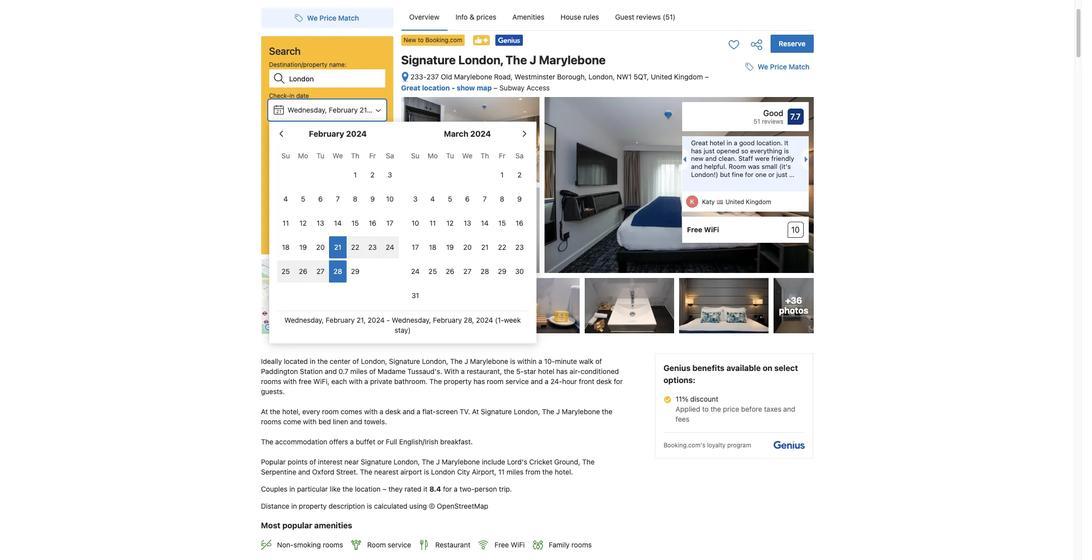 Task type: locate. For each thing, give the bounding box(es) containing it.
mo up 0
[[298, 151, 308, 160]]

scored 10 element
[[788, 222, 804, 238]]

7 February 2024 checkbox
[[329, 188, 347, 210]]

27 inside 27 checkbox
[[464, 267, 472, 276]]

small
[[762, 162, 778, 170]]

10 inside checkbox
[[386, 195, 394, 203]]

8 February 2024 checkbox
[[347, 188, 364, 210]]

0 horizontal spatial –
[[383, 485, 387, 493]]

20 for 20 march 2024 option
[[464, 243, 472, 251]]

the left "hotel," at bottom
[[270, 407, 281, 416]]

benefits
[[693, 364, 725, 373]]

reviews
[[637, 13, 661, 21], [762, 118, 784, 125]]

for down conditioned on the bottom of page
[[614, 377, 623, 386]]

4 inside checkbox
[[431, 195, 435, 203]]

21, inside wednesday, february 21, 2024 - wednesday, february 28, 2024 (1-week stay)
[[357, 316, 366, 324]]

6 for 6 february 2024 option
[[319, 195, 323, 203]]

search
[[269, 45, 301, 57], [315, 226, 340, 235]]

28, up 2 february 2024 'option'
[[360, 136, 370, 144]]

it
[[785, 139, 789, 147]]

0 horizontal spatial 26
[[299, 267, 308, 276]]

3 inside option
[[388, 170, 392, 179]]

just left …
[[777, 170, 788, 178]]

7 up work
[[336, 195, 340, 203]]

14 down work
[[334, 219, 342, 227]]

25 left 26 option
[[429, 267, 437, 276]]

new to booking.com
[[404, 36, 463, 44]]

good 51 reviews
[[754, 109, 784, 125]]

11 inside 11 march 2024 checkbox
[[430, 219, 436, 227]]

3 left 4 march 2024 checkbox
[[413, 195, 418, 203]]

19 inside checkbox
[[300, 243, 307, 251]]

0 horizontal spatial room
[[368, 541, 386, 549]]

18 inside checkbox
[[429, 243, 437, 251]]

27 left 28 option
[[464, 267, 472, 276]]

we up "destination/property name:"
[[307, 14, 318, 22]]

grid
[[277, 146, 399, 283], [407, 146, 529, 307]]

8 March 2024 checkbox
[[494, 188, 511, 210]]

16 for 16 february 2024 "checkbox"
[[369, 219, 377, 227]]

1 7 from the left
[[336, 195, 340, 203]]

0 horizontal spatial 27
[[317, 267, 325, 276]]

1 6 from the left
[[319, 195, 323, 203]]

4 for 4 march 2024 checkbox
[[431, 195, 435, 203]]

katy
[[703, 198, 715, 206]]

date for check-in date
[[296, 92, 309, 100]]

location down 237 on the left top of page
[[422, 83, 450, 92]]

25 for 25 checkbox
[[282, 267, 290, 276]]

-
[[452, 83, 455, 92], [387, 316, 390, 324]]

sa for february 2024
[[386, 151, 394, 160]]

11 February 2024 checkbox
[[277, 212, 295, 234]]

26 right 25 checkbox
[[299, 267, 308, 276]]

· left 1 february 2024 option
[[340, 170, 342, 178]]

15 right 14 option
[[499, 219, 506, 227]]

1 20 from the left
[[316, 243, 325, 251]]

21, for wednesday, february 21, 2024
[[360, 106, 369, 114]]

13 March 2024 checkbox
[[459, 212, 476, 234]]

23 right "22 march 2024" checkbox
[[516, 243, 524, 251]]

2 fr from the left
[[499, 151, 506, 160]]

0 vertical spatial hotel
[[710, 139, 725, 147]]

5 March 2024 checkbox
[[442, 188, 459, 210]]

0 vertical spatial united
[[651, 72, 673, 81]]

21 right 20 march 2024 option
[[481, 243, 489, 251]]

stay
[[291, 152, 303, 160]]

1 vertical spatial kingdom
[[747, 198, 772, 206]]

map
[[477, 83, 492, 92]]

2 15 from the left
[[499, 219, 506, 227]]

2 horizontal spatial –
[[705, 72, 709, 81]]

0 horizontal spatial su
[[282, 151, 290, 160]]

1 18 from the left
[[282, 243, 290, 251]]

19 February 2024 checkbox
[[295, 236, 312, 258]]

room inside great hotel in a good location. it has just opened so everything is new and clean. staff were friendly and helpful. room was small (it's london!) but fine for one or just …
[[729, 162, 747, 170]]

0 horizontal spatial has
[[474, 377, 485, 386]]

wednesday, up stay)
[[392, 316, 431, 324]]

property inside ideally located in the center of london, signature london, the j marylebone is within a 10-minute walk of paddington station and 0.7 miles of madame tussaud's. with a restaurant, the 5-star hotel has air-conditioned rooms with free wifi, each with a private bathroom. the property has room service and a 24-hour front desk for guests. at the hotel, every room comes with a desk and a flat-screen tv. at signature london, the j marylebone the rooms come with bed linen and towels. the accommodation offers a buffet or full english/irish breakfast. popular points of interest near signature london, the j marylebone include lord's cricket ground, the serpentine and oxford street. the nearest airport is london city airport, 11 miles from the hotel.
[[444, 377, 472, 386]]

0 horizontal spatial 17
[[387, 219, 394, 227]]

the left 5-
[[504, 367, 515, 376]]

room down "restaurant,"
[[487, 377, 504, 386]]

1 horizontal spatial wifi
[[705, 225, 720, 234]]

24 cell
[[382, 234, 399, 258]]

2 inside 'option'
[[371, 170, 375, 179]]

15 inside option
[[352, 219, 359, 227]]

0 vertical spatial has
[[692, 147, 702, 155]]

su for february
[[282, 151, 290, 160]]

a right with
[[461, 367, 465, 376]]

– left they
[[383, 485, 387, 493]]

the up station
[[318, 357, 328, 366]]

12 inside checkbox
[[447, 219, 454, 227]]

price up name:
[[320, 14, 337, 22]]

11 March 2024 checkbox
[[424, 212, 442, 234]]

2 7 from the left
[[483, 195, 487, 203]]

23 February 2024 checkbox
[[364, 236, 382, 258]]

1 horizontal spatial miles
[[507, 468, 524, 476]]

1 horizontal spatial mo
[[428, 151, 438, 160]]

24 inside 24 checkbox
[[411, 267, 420, 276]]

26 left 27 checkbox
[[446, 267, 455, 276]]

23 for 23 option
[[516, 243, 524, 251]]

1 left 2 february 2024 'option'
[[354, 170, 357, 179]]

london!)
[[692, 170, 719, 178]]

1 vertical spatial wifi
[[511, 541, 525, 549]]

traveling
[[289, 204, 313, 211]]

1 27 from the left
[[317, 267, 325, 276]]

14 March 2024 checkbox
[[476, 212, 494, 234]]

next image
[[805, 156, 811, 162]]

london, inside 233-237 old marylebone road, westminster borough, london, nw1 5qt, united kingdom – great location - show map – subway access
[[589, 72, 615, 81]]

new
[[404, 36, 417, 44]]

search section
[[257, 0, 537, 343]]

28 March 2024 checkbox
[[476, 260, 494, 283]]

26 for 26 option
[[446, 267, 455, 276]]

0 horizontal spatial kingdom
[[675, 72, 703, 81]]

1 horizontal spatial week
[[504, 316, 521, 324]]

- inside wednesday, february 21, 2024 - wednesday, february 28, 2024 (1-week stay)
[[387, 316, 390, 324]]

screen
[[436, 407, 458, 416]]

2 check- from the top
[[269, 122, 290, 130]]

2 27 from the left
[[464, 267, 472, 276]]

1 vertical spatial search
[[315, 226, 340, 235]]

1 th from the left
[[351, 151, 360, 160]]

0 horizontal spatial at
[[261, 407, 268, 416]]

1 inside checkbox
[[501, 170, 504, 179]]

29 for 29 february 2024 checkbox
[[351, 267, 360, 276]]

20 March 2024 checkbox
[[459, 236, 476, 258]]

2 12 from the left
[[447, 219, 454, 227]]

©
[[429, 502, 435, 510]]

marylebone inside 233-237 old marylebone road, westminster borough, london, nw1 5qt, united kingdom – great location - show map – subway access
[[454, 72, 493, 81]]

1 horizontal spatial free
[[688, 225, 703, 234]]

0 horizontal spatial 10
[[386, 195, 394, 203]]

0 vertical spatial –
[[705, 72, 709, 81]]

2 for 2 february 2024 'option'
[[371, 170, 375, 179]]

has
[[692, 147, 702, 155], [557, 367, 568, 376], [474, 377, 485, 386]]

2 horizontal spatial 2
[[518, 170, 522, 179]]

march 2024
[[444, 129, 491, 138]]

info & prices
[[456, 13, 497, 21]]

1 vertical spatial desk
[[386, 407, 401, 416]]

for inside search section
[[315, 204, 323, 211]]

in inside search section
[[290, 92, 295, 100]]

service inside ideally located in the center of london, signature london, the j marylebone is within a 10-minute walk of paddington station and 0.7 miles of madame tussaud's. with a restaurant, the 5-star hotel has air-conditioned rooms with free wifi, each with a private bathroom. the property has room service and a 24-hour front desk for guests. at the hotel, every room comes with a desk and a flat-screen tv. at signature london, the j marylebone the rooms come with bed linen and towels. the accommodation offers a buffet or full english/irish breakfast. popular points of interest near signature london, the j marylebone include lord's cricket ground, the serpentine and oxford street. the nearest airport is london city airport, 11 miles from the hotel.
[[506, 377, 529, 386]]

2 13 from the left
[[464, 219, 472, 227]]

star
[[524, 367, 537, 376]]

were
[[755, 155, 770, 163]]

16 inside checkbox
[[516, 219, 524, 227]]

previous image
[[680, 156, 687, 162]]

wednesday, february 21, 2024
[[288, 106, 388, 114]]

12 inside option
[[300, 219, 307, 227]]

1 vertical spatial property
[[299, 502, 327, 510]]

2 20 from the left
[[464, 243, 472, 251]]

17 right 16 february 2024 "checkbox"
[[387, 219, 394, 227]]

29 inside option
[[498, 267, 507, 276]]

8 right '7' checkbox at the left top
[[353, 195, 358, 203]]

0 horizontal spatial room
[[322, 407, 339, 416]]

27 cell
[[312, 258, 329, 283]]

3 March 2024 checkbox
[[407, 188, 424, 210]]

0 vertical spatial search
[[269, 45, 301, 57]]

0 horizontal spatial great
[[401, 83, 421, 92]]

search inside button
[[315, 226, 340, 235]]

+36 photos link
[[774, 278, 814, 333]]

1 su from the left
[[282, 151, 290, 160]]

1 4 from the left
[[284, 195, 288, 203]]

united kingdom
[[726, 198, 772, 206]]

we up good
[[758, 62, 769, 71]]

0 vertical spatial kingdom
[[675, 72, 703, 81]]

18 inside option
[[282, 243, 290, 251]]

20 right 19 "option"
[[464, 243, 472, 251]]

free wifi down katy
[[688, 225, 720, 234]]

is up (it's on the top right of the page
[[785, 147, 790, 155]]

29 inside checkbox
[[351, 267, 360, 276]]

0 horizontal spatial ·
[[302, 170, 304, 178]]

in up check-out date
[[290, 92, 295, 100]]

17 February 2024 checkbox
[[382, 212, 399, 234]]

kingdom inside 233-237 old marylebone road, westminster borough, london, nw1 5qt, united kingdom – great location - show map – subway access
[[675, 72, 703, 81]]

29
[[351, 267, 360, 276], [498, 267, 507, 276]]

11 down the "i'm"
[[283, 219, 289, 227]]

2 right 1 february 2024 option
[[371, 170, 375, 179]]

2 inside option
[[518, 170, 522, 179]]

each
[[332, 377, 347, 386]]

j up westminster
[[530, 53, 537, 67]]

1 horizontal spatial 28,
[[464, 316, 475, 324]]

17 for 17 checkbox
[[412, 243, 419, 251]]

2 9 from the left
[[518, 195, 522, 203]]

1 26 from the left
[[299, 267, 308, 276]]

28 February 2024 checkbox
[[329, 260, 347, 283]]

of
[[353, 357, 359, 366], [596, 357, 602, 366], [370, 367, 376, 376], [310, 458, 316, 466]]

1 grid from the left
[[277, 146, 399, 283]]

grid for february
[[277, 146, 399, 283]]

reviews left (51)
[[637, 13, 661, 21]]

1 · from the left
[[302, 170, 304, 178]]

private
[[370, 377, 393, 386]]

options:
[[664, 376, 696, 385]]

1 horizontal spatial su
[[411, 151, 420, 160]]

0 horizontal spatial -
[[387, 316, 390, 324]]

1 15 from the left
[[352, 219, 359, 227]]

0 horizontal spatial 4
[[284, 195, 288, 203]]

1 horizontal spatial 1
[[354, 170, 357, 179]]

entire
[[278, 191, 295, 198]]

1 horizontal spatial 18
[[429, 243, 437, 251]]

11 inside 11 february 2024 checkbox
[[283, 219, 289, 227]]

28, inside wednesday, february 21, 2024 - wednesday, february 28, 2024 (1-week stay)
[[464, 316, 475, 324]]

0 horizontal spatial 15
[[352, 219, 359, 227]]

15 inside checkbox
[[499, 219, 506, 227]]

su
[[282, 151, 290, 160], [411, 151, 420, 160]]

smoking
[[294, 541, 321, 549]]

2 left the adults
[[274, 170, 278, 178]]

fr up 2 february 2024 'option'
[[370, 151, 376, 160]]

2 14 from the left
[[481, 219, 489, 227]]

13 for 13 february 2024 option
[[317, 219, 324, 227]]

we
[[307, 14, 318, 22], [758, 62, 769, 71], [333, 151, 343, 160], [463, 151, 473, 160]]

1 vertical spatial check-
[[269, 122, 290, 130]]

week up within
[[504, 316, 521, 324]]

kingdom
[[675, 72, 703, 81], [747, 198, 772, 206]]

7 right 6 march 2024 checkbox
[[483, 195, 487, 203]]

0 horizontal spatial we price match button
[[291, 9, 363, 27]]

wifi left the family
[[511, 541, 525, 549]]

2 18 from the left
[[429, 243, 437, 251]]

13 right 12 checkbox
[[464, 219, 472, 227]]

6 right '5' checkbox
[[466, 195, 470, 203]]

6 inside checkbox
[[466, 195, 470, 203]]

j
[[530, 53, 537, 67], [465, 357, 469, 366], [557, 407, 560, 416], [436, 458, 440, 466]]

0 horizontal spatial grid
[[277, 146, 399, 283]]

with up towels.
[[364, 407, 378, 416]]

0 horizontal spatial 12
[[300, 219, 307, 227]]

1 fr from the left
[[370, 151, 376, 160]]

we price match button inside search section
[[291, 9, 363, 27]]

desk
[[597, 377, 612, 386], [386, 407, 401, 416]]

a
[[734, 139, 738, 147], [539, 357, 543, 366], [461, 367, 465, 376], [365, 377, 368, 386], [545, 377, 549, 386], [380, 407, 384, 416], [417, 407, 421, 416], [350, 437, 354, 446], [454, 485, 458, 493]]

1 horizontal spatial 20
[[464, 243, 472, 251]]

22 for 22 february 2024 checkbox
[[351, 243, 360, 251]]

is
[[785, 147, 790, 155], [511, 357, 516, 366], [424, 468, 429, 476], [367, 502, 372, 510]]

ground,
[[555, 458, 581, 466]]

program
[[728, 441, 752, 449]]

tu for february 2024
[[317, 151, 325, 160]]

0
[[305, 170, 310, 178]]

flat-
[[423, 407, 436, 416]]

21 inside cell
[[334, 243, 342, 251]]

2 23 from the left
[[516, 243, 524, 251]]

1 horizontal spatial 29
[[498, 267, 507, 276]]

28 inside cell
[[334, 267, 342, 276]]

4 inside option
[[284, 195, 288, 203]]

date for check-out date
[[301, 122, 313, 130]]

17 inside checkbox
[[412, 243, 419, 251]]

location.
[[757, 139, 783, 147]]

2 6 from the left
[[466, 195, 470, 203]]

11 down include at left
[[499, 468, 505, 476]]

2 25 from the left
[[429, 267, 437, 276]]

united
[[651, 72, 673, 81], [726, 198, 745, 206]]

1 horizontal spatial 24
[[411, 267, 420, 276]]

2 su from the left
[[411, 151, 420, 160]]

1 23 from the left
[[369, 243, 377, 251]]

guest reviews (51) link
[[608, 4, 684, 30]]

1 vertical spatial hotel
[[539, 367, 555, 376]]

1 vertical spatial match
[[789, 62, 810, 71]]

was
[[748, 162, 760, 170]]

fr up 1 checkbox
[[499, 151, 506, 160]]

1 horizontal spatial or
[[769, 170, 775, 178]]

12 February 2024 checkbox
[[295, 212, 312, 234]]

23 inside checkbox
[[369, 243, 377, 251]]

10 February 2024 checkbox
[[382, 188, 399, 210]]

25 left 26 february 2024 checkbox
[[282, 267, 290, 276]]

particular
[[297, 485, 328, 493]]

points
[[288, 458, 308, 466]]

just
[[704, 147, 715, 155], [777, 170, 788, 178]]

22 March 2024 checkbox
[[494, 236, 511, 258]]

is left within
[[511, 357, 516, 366]]

· left 0
[[302, 170, 304, 178]]

1 vertical spatial 21,
[[357, 316, 366, 324]]

21 February 2024 checkbox
[[329, 236, 347, 258]]

1 tu from the left
[[317, 151, 325, 160]]

accommodation
[[275, 437, 328, 446]]

9 March 2024 checkbox
[[511, 188, 529, 210]]

25 cell
[[277, 258, 295, 283]]

2 inside button
[[274, 170, 278, 178]]

22 February 2024 checkbox
[[347, 236, 364, 258]]

check- for out
[[269, 122, 290, 130]]

price inside search section
[[320, 14, 337, 22]]

hour
[[563, 377, 577, 386]]

16
[[369, 219, 377, 227], [516, 219, 524, 227]]

23 inside option
[[516, 243, 524, 251]]

2 22 from the left
[[498, 243, 507, 251]]

21 March 2024 checkbox
[[476, 236, 494, 258]]

0 vertical spatial room
[[729, 162, 747, 170]]

12 down the traveling
[[300, 219, 307, 227]]

2 tu from the left
[[446, 151, 454, 160]]

2 8 from the left
[[500, 195, 505, 203]]

29 March 2024 checkbox
[[494, 260, 511, 283]]

0 horizontal spatial 6
[[319, 195, 323, 203]]

11 for 11 february 2024 checkbox
[[283, 219, 289, 227]]

taxes
[[765, 405, 782, 413]]

th for february 2024
[[351, 151, 360, 160]]

wednesday, up "located"
[[285, 316, 324, 324]]

2 mo from the left
[[428, 151, 438, 160]]

2 29 from the left
[[498, 267, 507, 276]]

1 8 from the left
[[353, 195, 358, 203]]

1 vertical spatial location
[[355, 485, 381, 493]]

8
[[353, 195, 358, 203], [500, 195, 505, 203]]

2 sa from the left
[[516, 151, 524, 160]]

1 horizontal spatial 16
[[516, 219, 524, 227]]

(1-
[[495, 316, 504, 324]]

8 for 8 february 2024 option
[[353, 195, 358, 203]]

include
[[482, 458, 506, 466]]

price
[[724, 405, 740, 413]]

0 horizontal spatial 29
[[351, 267, 360, 276]]

0 vertical spatial 21,
[[360, 106, 369, 114]]

1 vertical spatial 24
[[411, 267, 420, 276]]

0 horizontal spatial 8
[[353, 195, 358, 203]]

location inside 233-237 old marylebone road, westminster borough, london, nw1 5qt, united kingdom – great location - show map – subway access
[[422, 83, 450, 92]]

1 13 from the left
[[317, 219, 324, 227]]

most popular amenities
[[261, 521, 353, 530]]

miles right 0.7
[[351, 367, 368, 376]]

1 horizontal spatial room
[[729, 162, 747, 170]]

united right katy
[[726, 198, 745, 206]]

reviews inside good 51 reviews
[[762, 118, 784, 125]]

4 February 2024 checkbox
[[277, 188, 295, 210]]

0 horizontal spatial 24
[[386, 243, 394, 251]]

1 sa from the left
[[386, 151, 394, 160]]

1 horizontal spatial 23
[[516, 243, 524, 251]]

check-out date
[[269, 122, 313, 130]]

& inside search section
[[317, 191, 321, 198]]

for left work
[[315, 204, 323, 211]]

0 horizontal spatial 14
[[334, 219, 342, 227]]

6 inside option
[[319, 195, 323, 203]]

and
[[706, 155, 717, 163], [692, 162, 703, 170], [325, 367, 337, 376], [531, 377, 543, 386], [784, 405, 796, 413], [403, 407, 415, 416], [350, 417, 362, 426], [298, 468, 311, 476]]

51
[[754, 118, 761, 125]]

1 March 2024 checkbox
[[494, 164, 511, 186]]

26 February 2024 checkbox
[[295, 260, 312, 283]]

wednesday, for wednesday, february 21, 2024 - wednesday, february 28, 2024 (1-week stay)
[[285, 316, 324, 324]]

24 inside 24 february 2024 option
[[386, 243, 394, 251]]

signature london, the j marylebone
[[401, 53, 606, 67]]

we price match down reserve button at top
[[758, 62, 810, 71]]

wednesday, february 21, 2024 - wednesday, february 28, 2024 (1-week stay)
[[285, 316, 521, 334]]

18 for 18 march 2024 checkbox
[[429, 243, 437, 251]]

su up "3" "option"
[[411, 151, 420, 160]]

1 12 from the left
[[300, 219, 307, 227]]

9 right 8 march 2024 option
[[518, 195, 522, 203]]

26 inside 26 option
[[446, 267, 455, 276]]

16 inside "checkbox"
[[369, 219, 377, 227]]

amenities
[[314, 521, 353, 530]]

has up "london!)"
[[692, 147, 702, 155]]

in up station
[[310, 357, 316, 366]]

1 horizontal spatial hotel
[[710, 139, 725, 147]]

1 horizontal spatial 22
[[498, 243, 507, 251]]

1 5 from the left
[[301, 195, 305, 203]]

9 February 2024 checkbox
[[364, 188, 382, 210]]

wifi down katy
[[705, 225, 720, 234]]

1 check- from the top
[[269, 92, 290, 100]]

2 16 from the left
[[516, 219, 524, 227]]

name:
[[329, 61, 347, 68]]

date right out
[[301, 122, 313, 130]]

from
[[526, 468, 541, 476]]

1 horizontal spatial desk
[[597, 377, 612, 386]]

0 vertical spatial 17
[[387, 219, 394, 227]]

1 horizontal spatial fr
[[499, 151, 506, 160]]

0 horizontal spatial 13
[[317, 219, 324, 227]]

1 horizontal spatial 17
[[412, 243, 419, 251]]

2 for 2 option
[[518, 170, 522, 179]]

great inside 233-237 old marylebone road, westminster borough, london, nw1 5qt, united kingdom – great location - show map – subway access
[[401, 83, 421, 92]]

0 horizontal spatial 7
[[336, 195, 340, 203]]

2 19 from the left
[[447, 243, 454, 251]]

24 March 2024 checkbox
[[407, 260, 424, 283]]

we price match button up name:
[[291, 9, 363, 27]]

13 February 2024 checkbox
[[312, 212, 329, 234]]

2 26 from the left
[[446, 267, 455, 276]]

2 4 from the left
[[431, 195, 435, 203]]

0 vertical spatial &
[[470, 13, 475, 21]]

1 14 from the left
[[334, 219, 342, 227]]

tu up 2 adults · 0 children · 1 room
[[317, 151, 325, 160]]

work
[[324, 204, 338, 211]]

1 vertical spatial 28,
[[464, 316, 475, 324]]

16 right 15 option
[[369, 219, 377, 227]]

11 left 12 checkbox
[[430, 219, 436, 227]]

clean.
[[719, 155, 737, 163]]

10 for 10 february 2024 checkbox
[[386, 195, 394, 203]]

21, down 29 february 2024 checkbox
[[357, 316, 366, 324]]

19 inside "option"
[[447, 243, 454, 251]]

1-week stay
[[269, 152, 303, 160]]

or
[[769, 170, 775, 178], [378, 437, 384, 446]]

1 inside option
[[354, 170, 357, 179]]

7 for '7' checkbox at the left top
[[336, 195, 340, 203]]

february for wednesday, february 21, 2024
[[329, 106, 358, 114]]

1 horizontal spatial 25
[[429, 267, 437, 276]]

the up london
[[422, 458, 435, 466]]

3 for "3" "option"
[[413, 195, 418, 203]]

th
[[351, 151, 360, 160], [481, 151, 489, 160]]

20 right 19 checkbox
[[316, 243, 325, 251]]

0 vertical spatial -
[[452, 83, 455, 92]]

0 vertical spatial check-
[[269, 92, 290, 100]]

17 inside option
[[387, 219, 394, 227]]

2 March 2024 checkbox
[[511, 164, 529, 186]]

2 grid from the left
[[407, 146, 529, 307]]

check- up check-out date
[[269, 92, 290, 100]]

1 horizontal spatial 12
[[447, 219, 454, 227]]

1 19 from the left
[[300, 243, 307, 251]]

0 vertical spatial match
[[339, 14, 359, 22]]

1 22 from the left
[[351, 243, 360, 251]]

in inside ideally located in the center of london, signature london, the j marylebone is within a 10-minute walk of paddington station and 0.7 miles of madame tussaud's. with a restaurant, the 5-star hotel has air-conditioned rooms with free wifi, each with a private bathroom. the property has room service and a 24-hour front desk for guests. at the hotel, every room comes with a desk and a flat-screen tv. at signature london, the j marylebone the rooms come with bed linen and towels. the accommodation offers a buffet or full english/irish breakfast. popular points of interest near signature london, the j marylebone include lord's cricket ground, the serpentine and oxford street. the nearest airport is london city airport, 11 miles from the hotel.
[[310, 357, 316, 366]]

3 inside "option"
[[413, 195, 418, 203]]

fr for february 2024
[[370, 151, 376, 160]]

1 horizontal spatial &
[[470, 13, 475, 21]]

22
[[351, 243, 360, 251], [498, 243, 507, 251]]

apartments
[[323, 191, 355, 198]]

signature up madame
[[389, 357, 420, 366]]

rated
[[405, 485, 422, 493]]

tu for march 2024
[[446, 151, 454, 160]]

room
[[349, 170, 365, 178], [487, 377, 504, 386], [322, 407, 339, 416]]

1 vertical spatial room
[[487, 377, 504, 386]]

25 March 2024 checkbox
[[424, 260, 442, 283]]

1 horizontal spatial at
[[472, 407, 479, 416]]

wednesday, up out
[[288, 106, 327, 114]]

15 right 14 february 2024 option
[[352, 219, 359, 227]]

0 horizontal spatial 25
[[282, 267, 290, 276]]

mo up 4 march 2024 checkbox
[[428, 151, 438, 160]]

service
[[506, 377, 529, 386], [388, 541, 411, 549]]

free right restaurant
[[495, 541, 509, 549]]

house rules link
[[553, 4, 608, 30]]

22 inside 22 february 2024 checkbox
[[351, 243, 360, 251]]

is inside great hotel in a good location. it has just opened so everything is new and clean. staff were friendly and helpful. room was small (it's london!) but fine for one or just …
[[785, 147, 790, 155]]

mo
[[298, 151, 308, 160], [428, 151, 438, 160]]

service down calculated
[[388, 541, 411, 549]]

10 inside option
[[412, 219, 419, 227]]

for inside great hotel in a good location. it has just opened so everything is new and clean. staff were friendly and helpful. room was small (it's london!) but fine for one or just …
[[746, 170, 754, 178]]

21 cell
[[329, 234, 347, 258]]

9 inside option
[[371, 195, 375, 203]]

29 February 2024 checkbox
[[347, 260, 364, 283]]

1 mo from the left
[[298, 151, 308, 160]]

1 horizontal spatial location
[[422, 83, 450, 92]]

7 March 2024 checkbox
[[476, 188, 494, 210]]

for inside ideally located in the center of london, signature london, the j marylebone is within a 10-minute walk of paddington station and 0.7 miles of madame tussaud's. with a restaurant, the 5-star hotel has air-conditioned rooms with free wifi, each with a private bathroom. the property has room service and a 24-hour front desk for guests. at the hotel, every room comes with a desk and a flat-screen tv. at signature london, the j marylebone the rooms come with bed linen and towels. the accommodation offers a buffet or full english/irish breakfast. popular points of interest near signature london, the j marylebone include lord's cricket ground, the serpentine and oxford street. the nearest airport is london city airport, 11 miles from the hotel.
[[614, 377, 623, 386]]

united inside 233-237 old marylebone road, westminster borough, london, nw1 5qt, united kingdom – great location - show map – subway access
[[651, 72, 673, 81]]

0 vertical spatial date
[[296, 92, 309, 100]]

in up clean.
[[727, 139, 733, 147]]

1 horizontal spatial tu
[[446, 151, 454, 160]]

25 inside checkbox
[[282, 267, 290, 276]]

search up 20 february 2024 option
[[315, 226, 340, 235]]

2 horizontal spatial 28
[[481, 267, 489, 276]]

1 16 from the left
[[369, 219, 377, 227]]

25
[[282, 267, 290, 276], [429, 267, 437, 276]]

2 5 from the left
[[448, 195, 453, 203]]

30 March 2024 checkbox
[[511, 260, 529, 283]]

1 29 from the left
[[351, 267, 360, 276]]

9 right 8 february 2024 option
[[371, 195, 375, 203]]

9 inside option
[[518, 195, 522, 203]]

or inside ideally located in the center of london, signature london, the j marylebone is within a 10-minute walk of paddington station and 0.7 miles of madame tussaud's. with a restaurant, the 5-star hotel has air-conditioned rooms with free wifi, each with a private bathroom. the property has room service and a 24-hour front desk for guests. at the hotel, every room comes with a desk and a flat-screen tv. at signature london, the j marylebone the rooms come with bed linen and towels. the accommodation offers a buffet or full english/irish breakfast. popular points of interest near signature london, the j marylebone include lord's cricket ground, the serpentine and oxford street. the nearest airport is london city airport, 11 miles from the hotel.
[[378, 437, 384, 446]]

mo for february
[[298, 151, 308, 160]]

2 th from the left
[[481, 151, 489, 160]]

25 inside option
[[429, 267, 437, 276]]

free wifi left the family
[[495, 541, 525, 549]]

select
[[775, 364, 799, 373]]

every
[[303, 407, 320, 416]]

room inside button
[[349, 170, 365, 178]]

0 horizontal spatial united
[[651, 72, 673, 81]]

26 inside 26 february 2024 checkbox
[[299, 267, 308, 276]]

22 inside "22 march 2024" checkbox
[[498, 243, 507, 251]]

1 25 from the left
[[282, 267, 290, 276]]

distance in property description is calculated using © openstreetmap
[[261, 502, 489, 510]]

openstreetmap
[[437, 502, 489, 510]]

30
[[516, 267, 524, 276]]

28 up 1-week stay
[[276, 139, 282, 144]]

1 vertical spatial just
[[777, 170, 788, 178]]

1 horizontal spatial 27
[[464, 267, 472, 276]]

14 for 14 february 2024 option
[[334, 219, 342, 227]]

0 horizontal spatial just
[[704, 147, 715, 155]]

1 9 from the left
[[371, 195, 375, 203]]

property down with
[[444, 377, 472, 386]]

27 inside 27 february 2024 'checkbox'
[[317, 267, 325, 276]]

1 horizontal spatial reviews
[[762, 118, 784, 125]]

we price match button
[[291, 9, 363, 27], [742, 58, 814, 76]]

london, up madame
[[361, 357, 387, 366]]

2 vertical spatial –
[[383, 485, 387, 493]]

date up out
[[296, 92, 309, 100]]

14 February 2024 checkbox
[[329, 212, 347, 234]]

9 for 9 option
[[371, 195, 375, 203]]

0 horizontal spatial price
[[320, 14, 337, 22]]

21,
[[360, 106, 369, 114], [357, 316, 366, 324]]

and right new on the right top of page
[[706, 155, 717, 163]]

15 February 2024 checkbox
[[347, 212, 364, 234]]

&
[[470, 13, 475, 21], [317, 191, 321, 198]]

destination/property name:
[[269, 61, 347, 68]]

0 vertical spatial 3
[[388, 170, 392, 179]]



Task type: vqa. For each thing, say whether or not it's contained in the screenshot.


Task type: describe. For each thing, give the bounding box(es) containing it.
rooms right the family
[[572, 541, 592, 549]]

is left calculated
[[367, 502, 372, 510]]

0 horizontal spatial reviews
[[637, 13, 661, 21]]

a left the two- on the bottom of page
[[454, 485, 458, 493]]

0 horizontal spatial 21
[[277, 109, 282, 114]]

0 vertical spatial 28,
[[360, 136, 370, 144]]

the up with
[[450, 357, 463, 366]]

27 for 27 february 2024 'checkbox'
[[317, 267, 325, 276]]

1 inside button
[[344, 170, 347, 178]]

12 March 2024 checkbox
[[442, 212, 459, 234]]

london, up airport
[[394, 458, 420, 466]]

5-
[[517, 367, 524, 376]]

6 February 2024 checkbox
[[312, 188, 329, 210]]

before
[[742, 405, 763, 413]]

22 for "22 march 2024" checkbox
[[498, 243, 507, 251]]

we down the march 2024
[[463, 151, 473, 160]]

great hotel in a good location. it has just opened so everything is new and clean. staff were friendly and helpful. room was small (it's london!) but fine for one or just …
[[692, 139, 795, 178]]

3 February 2024 checkbox
[[382, 164, 399, 186]]

old
[[441, 72, 452, 81]]

new
[[692, 155, 704, 163]]

10 March 2024 checkbox
[[407, 212, 424, 234]]

24 for 24 checkbox
[[411, 267, 420, 276]]

discount
[[691, 395, 719, 403]]

week inside wednesday, february 21, 2024 - wednesday, february 28, 2024 (1-week stay)
[[504, 316, 521, 324]]

26 for 26 february 2024 checkbox
[[299, 267, 308, 276]]

applied
[[676, 405, 701, 413]]

great inside great hotel in a good location. it has just opened so everything is new and clean. staff were friendly and helpful. room was small (it's london!) but fine for one or just …
[[692, 139, 708, 147]]

1 horizontal spatial free wifi
[[688, 225, 720, 234]]

calculated
[[374, 502, 408, 510]]

26 March 2024 checkbox
[[442, 260, 459, 283]]

16 March 2024 checkbox
[[511, 212, 529, 234]]

and down points
[[298, 468, 311, 476]]

sa for march 2024
[[516, 151, 524, 160]]

reserve
[[779, 39, 806, 48]]

1 horizontal spatial kingdom
[[747, 198, 772, 206]]

the inside 11% discount applied to the price before taxes and fees
[[711, 405, 722, 413]]

a up towels.
[[380, 407, 384, 416]]

21, for wednesday, february 21, 2024 - wednesday, february 28, 2024 (1-week stay)
[[357, 316, 366, 324]]

2 · from the left
[[340, 170, 342, 178]]

7 for 7 march 2024 checkbox
[[483, 195, 487, 203]]

1-
[[269, 152, 275, 160]]

nearest
[[374, 468, 399, 476]]

oxford
[[312, 468, 335, 476]]

11 for 11 march 2024 checkbox
[[430, 219, 436, 227]]

j up "restaurant,"
[[465, 357, 469, 366]]

in for couples in particular like the location – they rated it 8.4 for a two-person trip.
[[290, 485, 295, 493]]

0 horizontal spatial week
[[275, 152, 290, 160]]

20 for 20 february 2024 option
[[316, 243, 325, 251]]

1 vertical spatial miles
[[507, 468, 524, 476]]

2 horizontal spatial 10
[[792, 225, 800, 234]]

(it's
[[780, 162, 791, 170]]

0 horizontal spatial location
[[355, 485, 381, 493]]

out
[[290, 122, 299, 130]]

february for wednesday, february 21, 2024 - wednesday, february 28, 2024 (1-week stay)
[[326, 316, 355, 324]]

0 vertical spatial desk
[[597, 377, 612, 386]]

walk
[[579, 357, 594, 366]]

24 for 24 february 2024 option
[[386, 243, 394, 251]]

fine
[[732, 170, 744, 178]]

0 horizontal spatial wifi
[[511, 541, 525, 549]]

and right previous image
[[692, 162, 703, 170]]

amenities link
[[505, 4, 553, 30]]

15 March 2024 checkbox
[[494, 212, 511, 234]]

1 horizontal spatial –
[[494, 83, 498, 92]]

0 vertical spatial wifi
[[705, 225, 720, 234]]

borough,
[[558, 72, 587, 81]]

26 cell
[[295, 258, 312, 283]]

a left 10-
[[539, 357, 543, 366]]

and down "comes"
[[350, 417, 362, 426]]

0 vertical spatial just
[[704, 147, 715, 155]]

on
[[763, 364, 773, 373]]

5 for '5' checkbox
[[448, 195, 453, 203]]

hotel inside ideally located in the center of london, signature london, the j marylebone is within a 10-minute walk of paddington station and 0.7 miles of madame tussaud's. with a restaurant, the 5-star hotel has air-conditioned rooms with free wifi, each with a private bathroom. the property has room service and a 24-hour front desk for guests. at the hotel, every room comes with a desk and a flat-screen tv. at signature london, the j marylebone the rooms come with bed linen and towels. the accommodation offers a buffet or full english/irish breakfast. popular points of interest near signature london, the j marylebone include lord's cricket ground, the serpentine and oxford street. the nearest airport is london city airport, 11 miles from the hotel.
[[539, 367, 555, 376]]

Where are you going? field
[[285, 69, 385, 87]]

of right the center
[[353, 357, 359, 366]]

24 February 2024 checkbox
[[382, 236, 399, 258]]

2 February 2024 checkbox
[[364, 164, 382, 186]]

westminster
[[515, 72, 556, 81]]

reserve button
[[771, 35, 814, 53]]

scored 7.7 element
[[788, 109, 804, 125]]

rooms left come
[[261, 417, 282, 426]]

24-
[[551, 377, 563, 386]]

wifi,
[[314, 377, 330, 386]]

we price match inside search section
[[307, 14, 359, 22]]

2 at from the left
[[472, 407, 479, 416]]

for right 8.4
[[443, 485, 452, 493]]

th for march 2024
[[481, 151, 489, 160]]

a left private
[[365, 377, 368, 386]]

march
[[444, 129, 469, 138]]

a left '24-'
[[545, 377, 549, 386]]

conditioned
[[581, 367, 619, 376]]

11 inside ideally located in the center of london, signature london, the j marylebone is within a 10-minute walk of paddington station and 0.7 miles of madame tussaud's. with a restaurant, the 5-star hotel has air-conditioned rooms with free wifi, each with a private bathroom. the property has room service and a 24-hour front desk for guests. at the hotel, every room comes with a desk and a flat-screen tv. at signature london, the j marylebone the rooms come with bed linen and towels. the accommodation offers a buffet or full english/irish breakfast. popular points of interest near signature london, the j marylebone include lord's cricket ground, the serpentine and oxford street. the nearest airport is london city airport, 11 miles from the hotel.
[[499, 468, 505, 476]]

we down wednesday, february 28, 2024
[[333, 151, 343, 160]]

available
[[727, 364, 761, 373]]

0 horizontal spatial desk
[[386, 407, 401, 416]]

street.
[[337, 468, 358, 476]]

signature up nearest
[[361, 458, 392, 466]]

trip.
[[499, 485, 512, 493]]

the down tussaud's.
[[430, 377, 442, 386]]

18 February 2024 checkbox
[[277, 236, 295, 258]]

28 cell
[[329, 258, 347, 283]]

the right street.
[[360, 468, 373, 476]]

1 horizontal spatial we price match
[[758, 62, 810, 71]]

fr for march 2024
[[499, 151, 506, 160]]

3 for 3 option
[[388, 170, 392, 179]]

1 at from the left
[[261, 407, 268, 416]]

amenities
[[513, 13, 545, 21]]

15 for 15 option
[[352, 219, 359, 227]]

front
[[579, 377, 595, 386]]

2 adults · 0 children · 1 room button
[[269, 165, 385, 184]]

a left flat-
[[417, 407, 421, 416]]

click to open map view image
[[401, 71, 409, 83]]

17 for 17 option
[[387, 219, 394, 227]]

6 for 6 march 2024 checkbox
[[466, 195, 470, 203]]

9 for the 9 option
[[518, 195, 522, 203]]

to inside 11% discount applied to the price before taxes and fees
[[703, 405, 709, 413]]

17 March 2024 checkbox
[[407, 236, 424, 258]]

opened
[[717, 147, 740, 155]]

1 February 2024 checkbox
[[347, 164, 364, 186]]

14 for 14 option
[[481, 219, 489, 227]]

great location - show map button
[[401, 83, 494, 92]]

18 March 2024 checkbox
[[424, 236, 442, 258]]

of up oxford
[[310, 458, 316, 466]]

and inside 11% discount applied to the price before taxes and fees
[[784, 405, 796, 413]]

19 for 19 checkbox
[[300, 243, 307, 251]]

wednesday, for wednesday, february 28, 2024
[[288, 136, 327, 144]]

19 for 19 "option"
[[447, 243, 454, 251]]

wednesday, february 28, 2024
[[288, 136, 389, 144]]

rooms up guests.
[[261, 377, 282, 386]]

27 February 2024 checkbox
[[312, 260, 329, 283]]

paddington
[[261, 367, 298, 376]]

free
[[299, 377, 312, 386]]

mo for march
[[428, 151, 438, 160]]

february for wednesday, february 28, 2024
[[329, 136, 358, 144]]

a right offers
[[350, 437, 354, 446]]

23 March 2024 checkbox
[[511, 236, 529, 258]]

1 vertical spatial room
[[368, 541, 386, 549]]

of up private
[[370, 367, 376, 376]]

- inside 233-237 old marylebone road, westminster borough, london, nw1 5qt, united kingdom – great location - show map – subway access
[[452, 83, 455, 92]]

bed
[[319, 417, 331, 426]]

hotel.
[[555, 468, 573, 476]]

j up london
[[436, 458, 440, 466]]

london, up tussaud's.
[[422, 357, 449, 366]]

the down cricket
[[543, 468, 553, 476]]

in inside great hotel in a good location. it has just opened so everything is new and clean. staff were friendly and helpful. room was small (it's london!) but fine for one or just …
[[727, 139, 733, 147]]

12 for 12 option
[[300, 219, 307, 227]]

28 for 28 february 2024 option
[[334, 267, 342, 276]]

1 for 1 february 2024 option
[[354, 170, 357, 179]]

20 February 2024 checkbox
[[312, 236, 329, 258]]

0 horizontal spatial free wifi
[[495, 541, 525, 549]]

10 for 10 option
[[412, 219, 419, 227]]

23 cell
[[364, 234, 382, 258]]

signature right tv.
[[481, 407, 512, 416]]

has inside great hotel in a good location. it has just opened so everything is new and clean. staff were friendly and helpful. room was small (it's london!) but fine for one or just …
[[692, 147, 702, 155]]

4 for "4" option
[[284, 195, 288, 203]]

couples
[[261, 485, 288, 493]]

two-
[[460, 485, 475, 493]]

19 March 2024 checkbox
[[442, 236, 459, 258]]

0 vertical spatial miles
[[351, 367, 368, 376]]

18 for 18 february 2024 option
[[282, 243, 290, 251]]

station
[[300, 367, 323, 376]]

the down conditioned on the bottom of page
[[602, 407, 613, 416]]

signature up 237 on the left top of page
[[401, 53, 456, 67]]

with down paddington
[[283, 377, 297, 386]]

and down star
[[531, 377, 543, 386]]

family rooms
[[549, 541, 592, 549]]

search button
[[269, 218, 385, 242]]

0 horizontal spatial free
[[495, 541, 509, 549]]

wednesday, for wednesday, february 21, 2024
[[288, 106, 327, 114]]

with down every at the left bottom of the page
[[303, 417, 317, 426]]

0 horizontal spatial property
[[299, 502, 327, 510]]

popular
[[261, 458, 286, 466]]

match inside search section
[[339, 14, 359, 22]]

23 for 23 february 2024 checkbox
[[369, 243, 377, 251]]

house rules
[[561, 13, 600, 21]]

with right each
[[349, 377, 363, 386]]

children
[[312, 170, 338, 178]]

prices
[[477, 13, 497, 21]]

12 for 12 checkbox
[[447, 219, 454, 227]]

27 for 27 checkbox
[[464, 267, 472, 276]]

guests.
[[261, 387, 285, 396]]

the right ground,
[[583, 458, 595, 466]]

233-237 old marylebone road, westminster borough, london, nw1 5qt, united kingdom – great location - show map – subway access
[[401, 72, 709, 92]]

or inside great hotel in a good location. it has just opened so everything is new and clean. staff were friendly and helpful. room was small (it's london!) but fine for one or just …
[[769, 170, 775, 178]]

interest
[[318, 458, 343, 466]]

info
[[456, 13, 468, 21]]

genius benefits available on select options:
[[664, 364, 799, 385]]

233-
[[411, 72, 427, 81]]

ideally
[[261, 357, 282, 366]]

1 horizontal spatial just
[[777, 170, 788, 178]]

the down '24-'
[[542, 407, 555, 416]]

0 horizontal spatial to
[[418, 36, 424, 44]]

access
[[527, 83, 550, 92]]

6 March 2024 checkbox
[[459, 188, 476, 210]]

london, up map
[[459, 53, 503, 67]]

grid for march
[[407, 146, 529, 307]]

237
[[427, 72, 439, 81]]

everything
[[751, 147, 783, 155]]

marylebone up borough,
[[539, 53, 606, 67]]

25 for 25 march 2024 option
[[429, 267, 437, 276]]

1 vertical spatial we price match button
[[742, 58, 814, 76]]

london, down star
[[514, 407, 540, 416]]

buffet
[[356, 437, 376, 446]]

25 February 2024 checkbox
[[277, 260, 295, 283]]

4 March 2024 checkbox
[[424, 188, 442, 210]]

rules
[[584, 13, 600, 21]]

su for march
[[411, 151, 420, 160]]

the up road,
[[506, 53, 527, 67]]

2 horizontal spatial 21
[[481, 243, 489, 251]]

13 for '13' option
[[464, 219, 472, 227]]

1 vertical spatial united
[[726, 198, 745, 206]]

ideally located in the center of london, signature london, the j marylebone is within a 10-minute walk of paddington station and 0.7 miles of madame tussaud's. with a restaurant, the 5-star hotel has air-conditioned rooms with free wifi, each with a private bathroom. the property has room service and a 24-hour front desk for guests. at the hotel, every room comes with a desk and a flat-screen tv. at signature london, the j marylebone the rooms come with bed linen and towels. the accommodation offers a buffet or full english/irish breakfast. popular points of interest near signature london, the j marylebone include lord's cricket ground, the serpentine and oxford street. the nearest airport is london city airport, 11 miles from the hotel.
[[261, 357, 625, 476]]

marylebone up city
[[442, 458, 480, 466]]

and left flat-
[[403, 407, 415, 416]]

27 March 2024 checkbox
[[459, 260, 476, 283]]

serpentine
[[261, 468, 297, 476]]

29 for 29 option
[[498, 267, 507, 276]]

in for distance in property description is calculated using © openstreetmap
[[291, 502, 297, 510]]

person
[[475, 485, 497, 493]]

22 cell
[[347, 234, 364, 258]]

is right airport
[[424, 468, 429, 476]]

11% discount applied to the price before taxes and fees
[[676, 395, 796, 423]]

adults
[[280, 170, 300, 178]]

the right like
[[343, 485, 353, 493]]

a inside great hotel in a good location. it has just opened so everything is new and clean. staff were friendly and helpful. room was small (it's london!) but fine for one or just …
[[734, 139, 738, 147]]

16 for 16 checkbox
[[516, 219, 524, 227]]

0 horizontal spatial 28
[[276, 139, 282, 144]]

2 adults · 0 children · 1 room
[[274, 170, 365, 178]]

photos
[[780, 305, 809, 316]]

using
[[410, 502, 427, 510]]

hotel inside great hotel in a good location. it has just opened so everything is new and clean. staff were friendly and helpful. room was small (it's london!) but fine for one or just …
[[710, 139, 725, 147]]

house
[[561, 13, 582, 21]]

+36
[[786, 295, 803, 306]]

31 March 2024 checkbox
[[407, 285, 424, 307]]

restaurant
[[436, 541, 471, 549]]

1 vertical spatial price
[[771, 62, 788, 71]]

16 February 2024 checkbox
[[364, 212, 382, 234]]

10-
[[545, 357, 555, 366]]

8 for 8 march 2024 option
[[500, 195, 505, 203]]

air-
[[570, 367, 581, 376]]

28 for 28 option
[[481, 267, 489, 276]]

the up popular
[[261, 437, 274, 446]]

1 for 1 checkbox
[[501, 170, 504, 179]]

rooms down amenities
[[323, 541, 343, 549]]

guest reviews (51)
[[616, 13, 676, 21]]

of up conditioned on the bottom of page
[[596, 357, 602, 366]]

1 horizontal spatial match
[[789, 62, 810, 71]]

1 horizontal spatial has
[[557, 367, 568, 376]]

check- for in
[[269, 92, 290, 100]]

marylebone up "restaurant,"
[[470, 357, 509, 366]]

come
[[283, 417, 301, 426]]

15 for 15 checkbox in the top of the page
[[499, 219, 506, 227]]

marylebone down front
[[562, 407, 600, 416]]

in for check-in date
[[290, 92, 295, 100]]

loyalty
[[708, 441, 726, 449]]

and left 0.7
[[325, 367, 337, 376]]

rated good element
[[688, 107, 784, 119]]

1 vertical spatial service
[[388, 541, 411, 549]]

5 February 2024 checkbox
[[295, 188, 312, 210]]

8.4
[[430, 485, 441, 493]]

5 for 5 february 2024 checkbox
[[301, 195, 305, 203]]

j down '24-'
[[557, 407, 560, 416]]

…
[[790, 170, 795, 178]]



